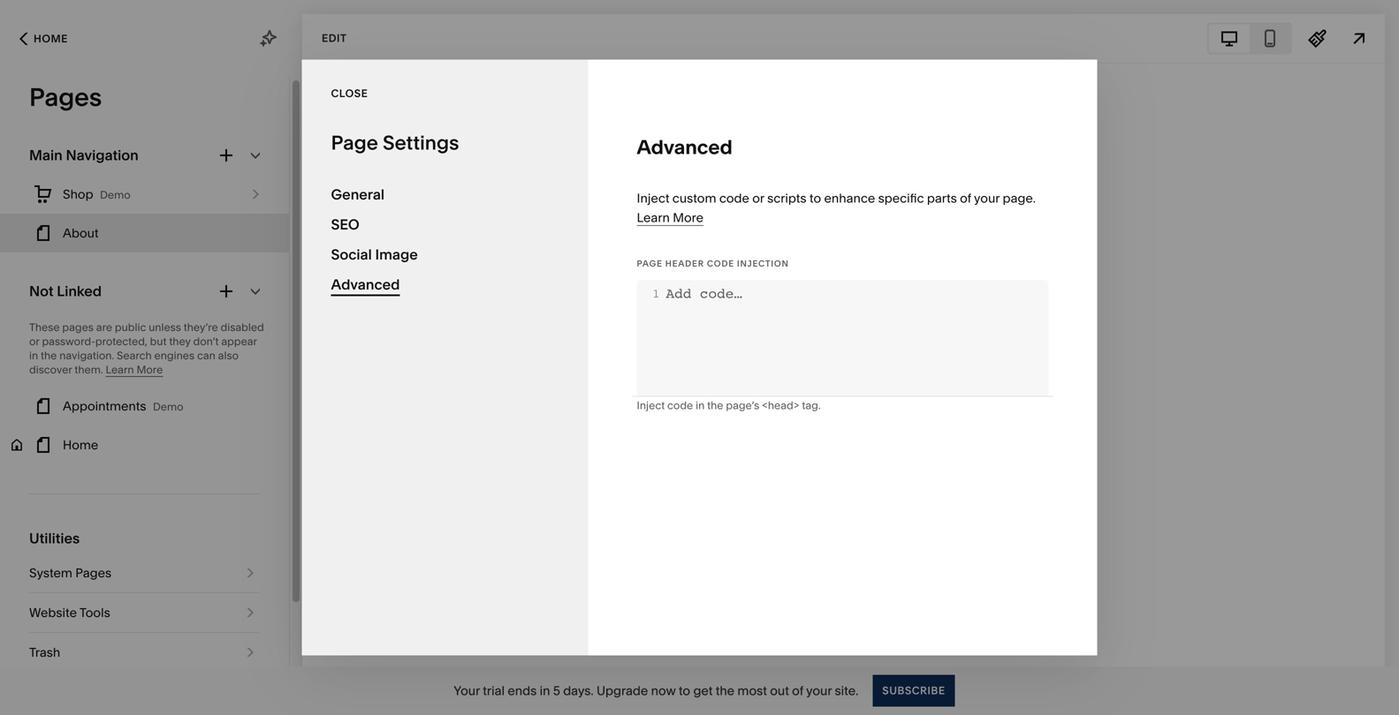 Task type: vqa. For each thing, say whether or not it's contained in the screenshot.
Gift Cards LINK
no



Task type: describe. For each thing, give the bounding box(es) containing it.
main
[[29, 147, 63, 164]]

1 vertical spatial advanced
[[331, 276, 400, 293]]

add a new page to the "main navigation" group image
[[217, 146, 236, 165]]

page settings
[[331, 131, 459, 155]]

these
[[29, 321, 60, 334]]

not linked
[[29, 283, 102, 300]]

injection
[[737, 259, 789, 269]]

about
[[63, 226, 99, 241]]

0 vertical spatial home
[[34, 32, 68, 45]]

2 home button from the top
[[0, 426, 289, 465]]

seo link
[[331, 210, 559, 240]]

5
[[553, 684, 560, 699]]

enhance
[[824, 191, 875, 206]]

specific
[[878, 191, 924, 206]]

<head>
[[762, 400, 800, 412]]

of inside inject custom code or scripts to enhance specific parts of your page. learn more
[[960, 191, 971, 206]]

demo for shop
[[100, 189, 131, 202]]

navigation
[[66, 147, 139, 164]]

about button
[[0, 214, 289, 253]]

general
[[331, 186, 385, 203]]

not
[[29, 283, 53, 300]]

code inside inject custom code or scripts to enhance specific parts of your page. learn more
[[719, 191, 749, 206]]

tools
[[79, 606, 110, 621]]

1 vertical spatial learn
[[106, 364, 134, 377]]

get
[[693, 684, 713, 699]]

system pages
[[29, 566, 111, 581]]

close
[[331, 87, 368, 100]]

shop demo
[[63, 187, 131, 202]]

tag.
[[802, 400, 821, 412]]

scripts
[[767, 191, 807, 206]]

to inside inject custom code or scripts to enhance specific parts of your page. learn more
[[810, 191, 821, 206]]

they
[[169, 335, 191, 348]]

add a new page to the "not linked" navigation group image
[[217, 282, 236, 301]]

your trial ends in 5 days. upgrade now to get the most out of your site.
[[454, 684, 859, 699]]

days.
[[563, 684, 594, 699]]

password-
[[42, 335, 95, 348]]

navigation.
[[59, 350, 114, 362]]

learn more
[[106, 364, 163, 377]]

image
[[375, 246, 418, 263]]

website
[[29, 606, 77, 621]]

general link
[[331, 180, 559, 210]]

page header code injection
[[637, 259, 789, 269]]

system
[[29, 566, 72, 581]]

learn inside inject custom code or scripts to enhance specific parts of your page. learn more
[[637, 210, 670, 225]]

pages inside system pages button
[[75, 566, 111, 581]]

page.
[[1003, 191, 1036, 206]]

site.
[[835, 684, 859, 699]]

inject for inject code in the page's <head> tag.
[[637, 400, 665, 412]]

out
[[770, 684, 789, 699]]

disabled
[[221, 321, 264, 334]]

1 horizontal spatial in
[[540, 684, 550, 699]]

upgrade
[[597, 684, 648, 699]]

1 vertical spatial the
[[707, 400, 723, 412]]

don't
[[193, 335, 219, 348]]

1 vertical spatial code
[[667, 400, 693, 412]]

seo
[[331, 216, 359, 233]]

edit
[[322, 32, 347, 45]]



Task type: locate. For each thing, give the bounding box(es) containing it.
in
[[29, 350, 38, 362], [696, 400, 705, 412], [540, 684, 550, 699]]

0 horizontal spatial code
[[667, 400, 693, 412]]

1 vertical spatial to
[[679, 684, 690, 699]]

2 inject from the top
[[637, 400, 665, 412]]

or inside inject custom code or scripts to enhance specific parts of your page. learn more
[[752, 191, 764, 206]]

1 vertical spatial learn more link
[[106, 364, 163, 377]]

2 horizontal spatial in
[[696, 400, 705, 412]]

the
[[41, 350, 57, 362], [707, 400, 723, 412], [716, 684, 735, 699]]

them.
[[75, 364, 103, 377]]

demo inside shop demo
[[100, 189, 131, 202]]

1 horizontal spatial more
[[673, 210, 704, 225]]

0 vertical spatial the
[[41, 350, 57, 362]]

0 horizontal spatial to
[[679, 684, 690, 699]]

in left 5
[[540, 684, 550, 699]]

more down search
[[137, 364, 163, 377]]

0 horizontal spatial learn more link
[[106, 364, 163, 377]]

1 inject from the top
[[637, 191, 670, 206]]

0 vertical spatial advanced
[[637, 135, 733, 159]]

code left page's
[[667, 400, 693, 412]]

settings
[[383, 131, 459, 155]]

more inside inject custom code or scripts to enhance specific parts of your page. learn more
[[673, 210, 704, 225]]

the inside these pages are public unless they're disabled or password-protected, but they don't appear in the navigation. search engines can also discover them.
[[41, 350, 57, 362]]

engines
[[154, 350, 195, 362]]

of right out
[[792, 684, 804, 699]]

1 horizontal spatial learn
[[637, 210, 670, 225]]

trash
[[29, 646, 60, 661]]

the right get
[[716, 684, 735, 699]]

advanced
[[637, 135, 733, 159], [331, 276, 400, 293]]

custom
[[673, 191, 716, 206]]

1 vertical spatial in
[[696, 400, 705, 412]]

of
[[960, 191, 971, 206], [792, 684, 804, 699]]

0 horizontal spatial learn
[[106, 364, 134, 377]]

can
[[197, 350, 216, 362]]

trash button
[[29, 634, 260, 673]]

1 vertical spatial demo
[[153, 401, 183, 414]]

appear
[[221, 335, 257, 348]]

1 vertical spatial inject
[[637, 400, 665, 412]]

or down these
[[29, 335, 39, 348]]

demo
[[100, 189, 131, 202], [153, 401, 183, 414]]

tab list
[[1209, 24, 1291, 53]]

0 horizontal spatial or
[[29, 335, 39, 348]]

0 vertical spatial or
[[752, 191, 764, 206]]

1 vertical spatial home
[[63, 438, 98, 453]]

in inside these pages are public unless they're disabled or password-protected, but they don't appear in the navigation. search engines can also discover them.
[[29, 350, 38, 362]]

1 horizontal spatial page
[[637, 259, 663, 269]]

learn more link down search
[[106, 364, 163, 377]]

in up discover
[[29, 350, 38, 362]]

home button
[[0, 19, 87, 58], [0, 426, 289, 465]]

these pages are public unless they're disabled or password-protected, but they don't appear in the navigation. search engines can also discover them.
[[29, 321, 264, 377]]

utilities
[[29, 530, 80, 548]]

0 vertical spatial page
[[331, 131, 378, 155]]

in left page's
[[696, 400, 705, 412]]

of right parts
[[960, 191, 971, 206]]

public
[[115, 321, 146, 334]]

1 vertical spatial more
[[137, 364, 163, 377]]

they're
[[184, 321, 218, 334]]

0 horizontal spatial of
[[792, 684, 804, 699]]

0 horizontal spatial more
[[137, 364, 163, 377]]

appointments demo
[[63, 399, 183, 414]]

search
[[117, 350, 152, 362]]

advanced link
[[331, 270, 559, 300]]

but
[[150, 335, 167, 348]]

learn more link for inject custom code or scripts to enhance specific parts of your page.
[[637, 210, 704, 226]]

code
[[719, 191, 749, 206], [667, 400, 693, 412]]

0 vertical spatial demo
[[100, 189, 131, 202]]

0 vertical spatial more
[[673, 210, 704, 225]]

main navigation
[[29, 147, 139, 164]]

shop
[[63, 187, 93, 202]]

social image link
[[331, 240, 559, 270]]

appointments
[[63, 399, 146, 414]]

more
[[673, 210, 704, 225], [137, 364, 163, 377]]

dialog
[[302, 60, 1097, 656]]

advanced up custom
[[637, 135, 733, 159]]

or
[[752, 191, 764, 206], [29, 335, 39, 348]]

page up 1
[[637, 259, 663, 269]]

1 home button from the top
[[0, 19, 87, 58]]

learn more link
[[637, 210, 704, 226], [106, 364, 163, 377]]

1 vertical spatial page
[[637, 259, 663, 269]]

demo right shop
[[100, 189, 131, 202]]

dialog containing page settings
[[302, 60, 1097, 656]]

demo inside "appointments demo"
[[153, 401, 183, 414]]

or left 'scripts'
[[752, 191, 764, 206]]

1 horizontal spatial demo
[[153, 401, 183, 414]]

2 vertical spatial in
[[540, 684, 550, 699]]

or inside these pages are public unless they're disabled or password-protected, but they don't appear in the navigation. search engines can also discover them.
[[29, 335, 39, 348]]

home
[[34, 32, 68, 45], [63, 438, 98, 453]]

0 horizontal spatial demo
[[100, 189, 131, 202]]

discover
[[29, 364, 72, 377]]

parts
[[927, 191, 957, 206]]

1 horizontal spatial advanced
[[637, 135, 733, 159]]

0 vertical spatial home button
[[0, 19, 87, 58]]

1 vertical spatial home button
[[0, 426, 289, 465]]

1 horizontal spatial of
[[960, 191, 971, 206]]

1 horizontal spatial code
[[719, 191, 749, 206]]

0 horizontal spatial your
[[806, 684, 832, 699]]

the left page's
[[707, 400, 723, 412]]

0 vertical spatial your
[[974, 191, 1000, 206]]

your
[[974, 191, 1000, 206], [806, 684, 832, 699]]

1 horizontal spatial learn more link
[[637, 210, 704, 226]]

demo for appointments
[[153, 401, 183, 414]]

0 vertical spatial in
[[29, 350, 38, 362]]

1 horizontal spatial your
[[974, 191, 1000, 206]]

inject code in the page's <head> tag.
[[637, 400, 821, 412]]

to right 'scripts'
[[810, 191, 821, 206]]

now
[[651, 684, 676, 699]]

pages up the tools
[[75, 566, 111, 581]]

0 horizontal spatial in
[[29, 350, 38, 362]]

0 vertical spatial learn more link
[[637, 210, 704, 226]]

code right custom
[[719, 191, 749, 206]]

website tools
[[29, 606, 110, 621]]

inject custom code or scripts to enhance specific parts of your page. learn more
[[637, 191, 1036, 225]]

0 vertical spatial to
[[810, 191, 821, 206]]

your left page.
[[974, 191, 1000, 206]]

learn more link down custom
[[637, 210, 704, 226]]

1 horizontal spatial to
[[810, 191, 821, 206]]

website tools button
[[29, 594, 260, 633]]

ends
[[508, 684, 537, 699]]

pages
[[29, 82, 102, 112], [75, 566, 111, 581]]

page
[[331, 131, 378, 155], [637, 259, 663, 269]]

header
[[665, 259, 704, 269]]

edit button
[[310, 22, 358, 55]]

1 vertical spatial pages
[[75, 566, 111, 581]]

inject for inject custom code or scripts to enhance specific parts of your page. learn more
[[637, 191, 670, 206]]

page down close button at the left top
[[331, 131, 378, 155]]

social image
[[331, 246, 418, 263]]

linked
[[57, 283, 102, 300]]

your inside inject custom code or scripts to enhance specific parts of your page. learn more
[[974, 191, 1000, 206]]

0 horizontal spatial page
[[331, 131, 378, 155]]

are
[[96, 321, 112, 334]]

learn down search
[[106, 364, 134, 377]]

page for page settings
[[331, 131, 378, 155]]

inject inside inject custom code or scripts to enhance specific parts of your page. learn more
[[637, 191, 670, 206]]

code
[[707, 259, 734, 269]]

protected,
[[95, 335, 147, 348]]

also
[[218, 350, 239, 362]]

learn more link for these pages are public unless they're disabled or password-protected, but they don't appear in the navigation. search engines can also discover them.
[[106, 364, 163, 377]]

1 vertical spatial or
[[29, 335, 39, 348]]

most
[[738, 684, 767, 699]]

trial
[[483, 684, 505, 699]]

0 vertical spatial inject
[[637, 191, 670, 206]]

1 vertical spatial of
[[792, 684, 804, 699]]

1
[[652, 287, 660, 301]]

pages
[[62, 321, 94, 334]]

demo down learn more on the bottom left of page
[[153, 401, 183, 414]]

0 vertical spatial learn
[[637, 210, 670, 225]]

unless
[[149, 321, 181, 334]]

1 horizontal spatial or
[[752, 191, 764, 206]]

social
[[331, 246, 372, 263]]

system pages button
[[29, 554, 260, 593]]

advanced down social image
[[331, 276, 400, 293]]

page's
[[726, 400, 759, 412]]

2 vertical spatial the
[[716, 684, 735, 699]]

the up discover
[[41, 350, 57, 362]]

more down custom
[[673, 210, 704, 225]]

page for page header code injection
[[637, 259, 663, 269]]

0 vertical spatial of
[[960, 191, 971, 206]]

close button
[[331, 78, 368, 110]]

1 vertical spatial your
[[806, 684, 832, 699]]

learn up header
[[637, 210, 670, 225]]

0 horizontal spatial advanced
[[331, 276, 400, 293]]

0 vertical spatial pages
[[29, 82, 102, 112]]

your left site.
[[806, 684, 832, 699]]

0 vertical spatial code
[[719, 191, 749, 206]]

pages up main navigation
[[29, 82, 102, 112]]

inject
[[637, 191, 670, 206], [637, 400, 665, 412]]

to left get
[[679, 684, 690, 699]]

to
[[810, 191, 821, 206], [679, 684, 690, 699]]

your
[[454, 684, 480, 699]]



